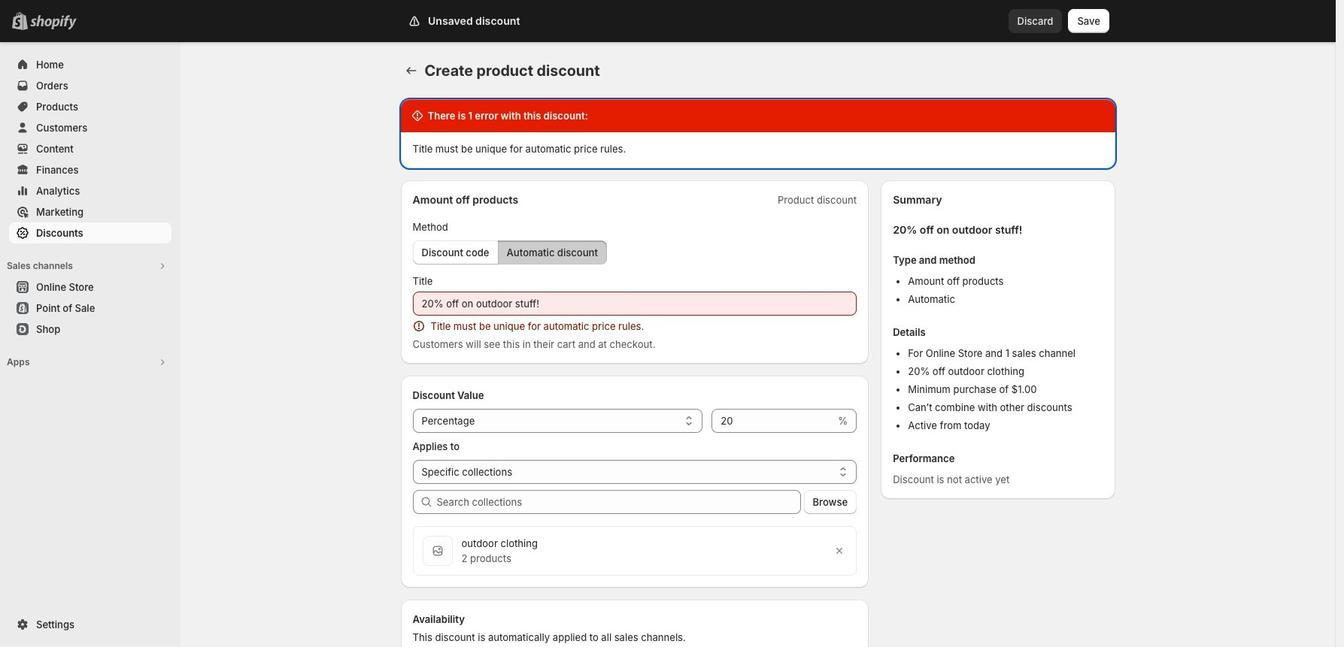 Task type: locate. For each thing, give the bounding box(es) containing it.
None text field
[[712, 409, 835, 433]]

None text field
[[413, 292, 857, 316]]

shopify image
[[30, 15, 77, 30]]



Task type: vqa. For each thing, say whether or not it's contained in the screenshot.
text field
yes



Task type: describe. For each thing, give the bounding box(es) containing it.
Search collections text field
[[437, 490, 801, 515]]



